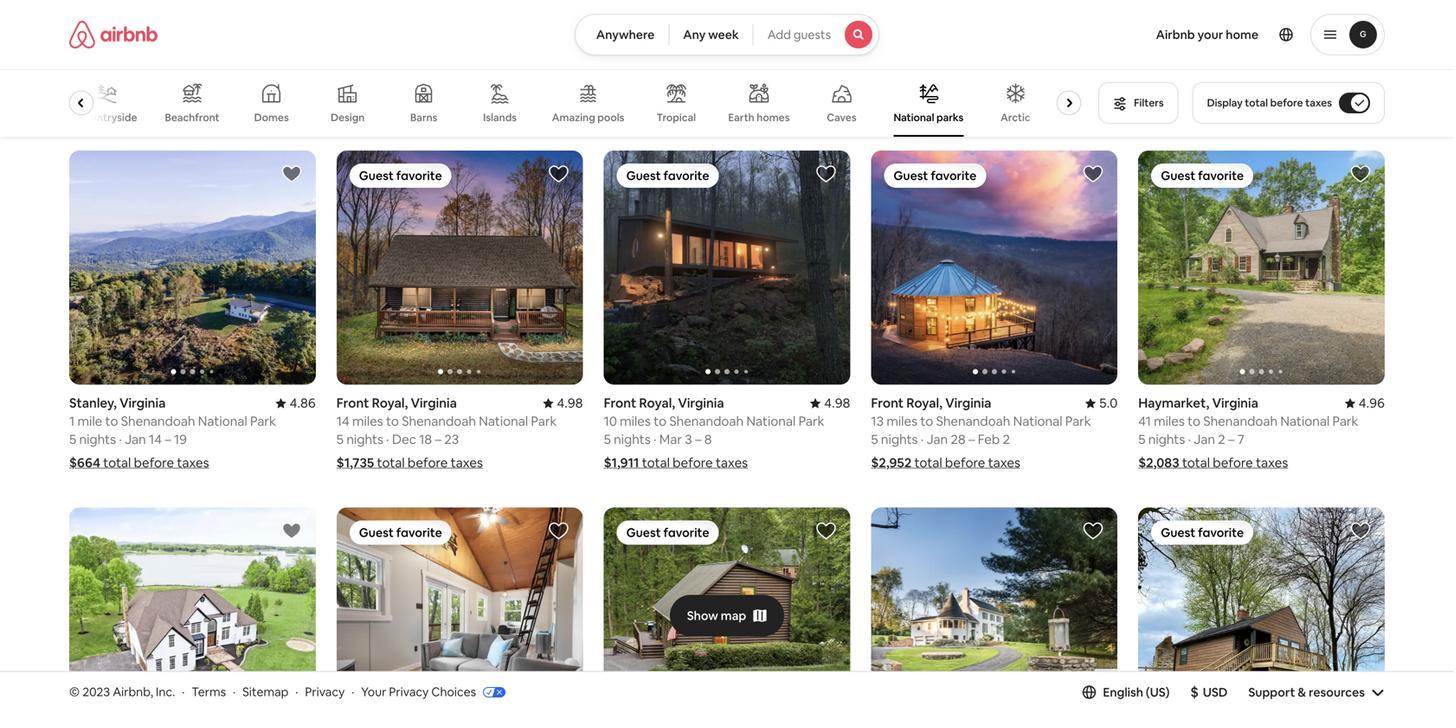 Task type: describe. For each thing, give the bounding box(es) containing it.
to for 14 miles to shenandoah national park
[[386, 413, 399, 430]]

taxes inside front royal, virginia 13 miles to shenandoah national park 5 nights · jan 28 – feb 2 $2,952 total before taxes
[[988, 454, 1020, 471]]

18
[[419, 431, 432, 448]]

airbnb your home
[[1156, 27, 1259, 42]]

barns
[[410, 111, 437, 124]]

shenandoah inside haymarket, virginia 41 miles to shenandoah national park 5 nights · jan 2 – 7 $2,083 total before taxes
[[1203, 413, 1278, 430]]

before inside front royal, virginia 14 miles to shenandoah national park 5 nights · dec 18 – 23 $1,735 total before taxes
[[408, 454, 448, 471]]

– for 10 miles to shenandoah national park
[[695, 431, 702, 448]]

choices
[[431, 684, 476, 700]]

sitemap link
[[242, 684, 289, 700]]

4.96
[[1359, 395, 1385, 412]]

filters
[[1134, 96, 1164, 109]]

mile
[[77, 413, 102, 430]]

miles for 14
[[352, 413, 383, 430]]

nights inside haymarket, virginia 41 miles to shenandoah national park 5 nights · jan 2 – 7 $2,083 total before taxes
[[1148, 431, 1185, 448]]

$664
[[69, 454, 100, 471]]

amazing
[[552, 111, 595, 124]]

– inside haymarket, virginia 41 miles to shenandoah national park 5 nights · jan 2 – 7 $2,083 total before taxes
[[1228, 431, 1235, 448]]

before inside front royal, virginia 13 miles to shenandoah national park 5 nights · jan 28 – feb 2 $2,952 total before taxes
[[945, 454, 985, 471]]

royal, for dec
[[372, 395, 408, 412]]

4.98 out of 5 average rating image for front royal, virginia 10 miles to shenandoah national park 5 nights · mar 3 – 8 $1,911 total before taxes
[[810, 395, 850, 412]]

2 inside front royal, virginia 13 miles to shenandoah national park 5 nights · jan 28 – feb 2 $2,952 total before taxes
[[1003, 431, 1010, 448]]

national inside front royal, virginia 10 miles to shenandoah national park 5 nights · mar 3 – 8 $1,911 total before taxes
[[746, 413, 796, 430]]

2023
[[82, 684, 110, 700]]

haymarket,
[[1138, 395, 1209, 412]]

5 for 10 miles to shenandoah national park
[[604, 431, 611, 448]]

41
[[1138, 413, 1151, 430]]

add to wishlist: front royal, virginia image for front royal, virginia 10 miles to shenandoah national park 5 nights · mar 3 – 8 $1,911 total before taxes
[[816, 164, 837, 184]]

4.86 out of 5 average rating image
[[276, 395, 316, 412]]

national inside front royal, virginia 14 miles to shenandoah national park 5 nights · dec 18 – 23 $1,735 total before taxes
[[479, 413, 528, 430]]

nights for 10 miles to shenandoah national park
[[614, 431, 651, 448]]

nights inside stanley, virginia 1 mile to shenandoah national park 5 nights · jan 14 – 19 $664 total before taxes
[[79, 431, 116, 448]]

$1,911
[[604, 454, 639, 471]]

10
[[604, 413, 617, 430]]

3
[[685, 431, 692, 448]]

jan inside front royal, virginia 13 miles to shenandoah national park 5 nights · jan 28 – feb 2 $2,952 total before taxes
[[927, 431, 948, 448]]

english (us)
[[1103, 685, 1170, 700]]

guests
[[794, 27, 831, 42]]

islands
[[483, 111, 517, 124]]

28
[[951, 431, 966, 448]]

$
[[1191, 683, 1199, 701]]

(us)
[[1146, 685, 1170, 700]]

14 inside front royal, virginia 14 miles to shenandoah national park 5 nights · dec 18 – 23 $1,735 total before taxes
[[337, 413, 349, 430]]

amazing pools
[[552, 111, 624, 124]]

filters button
[[1099, 82, 1179, 124]]

week
[[708, 27, 739, 42]]

5.0 out of 5 average rating image
[[1085, 395, 1118, 412]]

none search field containing anywhere
[[575, 14, 880, 55]]

profile element
[[900, 0, 1385, 69]]

virginia for front royal, virginia 10 miles to shenandoah national park 5 nights · mar 3 – 8 $1,911 total before taxes
[[678, 395, 724, 412]]

$1,735
[[337, 454, 374, 471]]

park for 13 miles to shenandoah national park
[[1065, 413, 1091, 430]]

display
[[1207, 96, 1243, 109]]

1 add to wishlist: front royal, virginia image from the top
[[548, 164, 569, 184]]

2 inside haymarket, virginia 41 miles to shenandoah national park 5 nights · jan 2 – 7 $2,083 total before taxes
[[1218, 431, 1225, 448]]

7
[[1238, 431, 1245, 448]]

1 privacy from the left
[[305, 684, 345, 700]]

terms
[[192, 684, 226, 700]]

usd
[[1203, 685, 1228, 700]]

add
[[768, 27, 791, 42]]

– for 13 miles to shenandoah national park
[[969, 431, 975, 448]]

any
[[683, 27, 706, 42]]

total inside front royal, virginia 14 miles to shenandoah national park 5 nights · dec 18 – 23 $1,735 total before taxes
[[377, 454, 405, 471]]

– for 14 miles to shenandoah national park
[[435, 431, 441, 448]]

park inside stanley, virginia 1 mile to shenandoah national park 5 nights · jan 14 – 19 $664 total before taxes
[[250, 413, 276, 430]]

$ usd
[[1191, 683, 1228, 701]]

english (us) button
[[1082, 685, 1170, 700]]

13
[[871, 413, 884, 430]]

add to wishlist: delaplane, virginia image
[[1083, 521, 1104, 541]]

haymarket, virginia 41 miles to shenandoah national park 5 nights · jan 2 – 7 $2,083 total before taxes
[[1138, 395, 1359, 471]]

national inside haymarket, virginia 41 miles to shenandoah national park 5 nights · jan 2 – 7 $2,083 total before taxes
[[1281, 413, 1330, 430]]

· inside haymarket, virginia 41 miles to shenandoah national park 5 nights · jan 2 – 7 $2,083 total before taxes
[[1188, 431, 1191, 448]]

countryside
[[77, 111, 137, 124]]

nights for 14 miles to shenandoah national park
[[347, 431, 383, 448]]

royal, for mar
[[639, 395, 675, 412]]

add to wishlist: nokesville, virginia image
[[281, 521, 302, 541]]

add to wishlist: haymarket, virginia image
[[1350, 164, 1371, 184]]

before inside front royal, virginia 10 miles to shenandoah national park 5 nights · mar 3 – 8 $1,911 total before taxes
[[673, 454, 713, 471]]

national inside front royal, virginia 13 miles to shenandoah national park 5 nights · jan 28 – feb 2 $2,952 total before taxes
[[1013, 413, 1063, 430]]

caves
[[827, 111, 857, 124]]

shenandoah for 13 miles to shenandoah national park
[[936, 413, 1010, 430]]

total inside front royal, virginia 13 miles to shenandoah national park 5 nights · jan 28 – feb 2 $2,952 total before taxes
[[914, 454, 942, 471]]

domes
[[254, 111, 289, 124]]

miles inside haymarket, virginia 41 miles to shenandoah national park 5 nights · jan 2 – 7 $2,083 total before taxes
[[1154, 413, 1185, 430]]

stanley,
[[69, 395, 117, 412]]

front for 13
[[871, 395, 904, 412]]

· inside front royal, virginia 13 miles to shenandoah national park 5 nights · jan 28 – feb 2 $2,952 total before taxes
[[921, 431, 924, 448]]

stanley, virginia 1 mile to shenandoah national park 5 nights · jan 14 – 19 $664 total before taxes
[[69, 395, 276, 471]]

before inside haymarket, virginia 41 miles to shenandoah national park 5 nights · jan 2 – 7 $2,083 total before taxes
[[1213, 454, 1253, 471]]

nights for 13 miles to shenandoah national park
[[881, 431, 918, 448]]

8
[[704, 431, 712, 448]]

tropical
[[657, 111, 696, 124]]

park for 10 miles to shenandoah national park
[[799, 413, 824, 430]]

terms · sitemap · privacy ·
[[192, 684, 354, 700]]

royal, for jan
[[906, 395, 943, 412]]

sitemap
[[242, 684, 289, 700]]

front for 10
[[604, 395, 636, 412]]

total inside front royal, virginia 10 miles to shenandoah national park 5 nights · mar 3 – 8 $1,911 total before taxes
[[642, 454, 670, 471]]

design
[[331, 111, 365, 124]]

resources
[[1309, 685, 1365, 700]]

before right display
[[1270, 96, 1303, 109]]

front royal, virginia 14 miles to shenandoah national park 5 nights · dec 18 – 23 $1,735 total before taxes
[[337, 395, 557, 471]]

jan for $664
[[125, 431, 146, 448]]

– inside stanley, virginia 1 mile to shenandoah national park 5 nights · jan 14 – 19 $664 total before taxes
[[165, 431, 171, 448]]

to for 10 miles to shenandoah national park
[[654, 413, 667, 430]]

jan for $2,083
[[1194, 431, 1215, 448]]



Task type: vqa. For each thing, say whether or not it's contained in the screenshot.
Add to wishlist: Warrenton, Virginia ICON
yes



Task type: locate. For each thing, give the bounding box(es) containing it.
1 horizontal spatial 4.98 out of 5 average rating image
[[810, 395, 850, 412]]

any week button
[[668, 14, 754, 55]]

anywhere button
[[575, 14, 669, 55]]

support
[[1248, 685, 1295, 700]]

total right $2,083
[[1182, 454, 1210, 471]]

5 – from the left
[[1228, 431, 1235, 448]]

your privacy choices link
[[361, 684, 506, 701]]

park inside haymarket, virginia 41 miles to shenandoah national park 5 nights · jan 2 – 7 $2,083 total before taxes
[[1333, 413, 1359, 430]]

1 virginia from the left
[[119, 395, 166, 412]]

2 horizontal spatial royal,
[[906, 395, 943, 412]]

your
[[1198, 27, 1223, 42]]

5 down the 41
[[1138, 431, 1146, 448]]

taxes inside haymarket, virginia 41 miles to shenandoah national park 5 nights · jan 2 – 7 $2,083 total before taxes
[[1256, 454, 1288, 471]]

to inside haymarket, virginia 41 miles to shenandoah national park 5 nights · jan 2 – 7 $2,083 total before taxes
[[1188, 413, 1201, 430]]

5 down the 1
[[69, 431, 76, 448]]

5 up $1,735
[[337, 431, 344, 448]]

· inside front royal, virginia 14 miles to shenandoah national park 5 nights · dec 18 – 23 $1,735 total before taxes
[[386, 431, 389, 448]]

5 5 from the left
[[1138, 431, 1146, 448]]

add to wishlist: front royal, virginia image for front royal, virginia 13 miles to shenandoah national park 5 nights · jan 28 – feb 2 $2,952 total before taxes
[[1083, 164, 1104, 184]]

display total before taxes
[[1207, 96, 1332, 109]]

park inside front royal, virginia 10 miles to shenandoah national park 5 nights · mar 3 – 8 $1,911 total before taxes
[[799, 413, 824, 430]]

$2,083
[[1138, 454, 1179, 471]]

before down 19
[[134, 454, 174, 471]]

5 down 13
[[871, 431, 878, 448]]

mar
[[659, 431, 682, 448]]

front up 13
[[871, 395, 904, 412]]

miles for 13
[[887, 413, 918, 430]]

4.98 out of 5 average rating image for front royal, virginia 14 miles to shenandoah national park 5 nights · dec 18 – 23 $1,735 total before taxes
[[543, 395, 583, 412]]

1 – from the left
[[165, 431, 171, 448]]

total inside stanley, virginia 1 mile to shenandoah national park 5 nights · jan 14 – 19 $664 total before taxes
[[103, 454, 131, 471]]

add to wishlist: front royal, virginia image down filters button
[[1083, 164, 1104, 184]]

to inside front royal, virginia 13 miles to shenandoah national park 5 nights · jan 28 – feb 2 $2,952 total before taxes
[[920, 413, 933, 430]]

4.86
[[290, 395, 316, 412]]

14 left 19
[[149, 431, 162, 448]]

map
[[721, 608, 746, 624]]

2 4.98 from the left
[[824, 395, 850, 412]]

2 right feb
[[1003, 431, 1010, 448]]

3 – from the left
[[969, 431, 975, 448]]

add guests
[[768, 27, 831, 42]]

·
[[119, 431, 122, 448], [386, 431, 389, 448], [921, 431, 924, 448], [653, 431, 657, 448], [1188, 431, 1191, 448], [182, 684, 185, 700], [233, 684, 236, 700], [295, 684, 298, 700], [352, 684, 354, 700]]

4 5 from the left
[[604, 431, 611, 448]]

2 5 from the left
[[337, 431, 344, 448]]

2 add to wishlist: front royal, virginia image from the top
[[548, 521, 569, 541]]

shenandoah up 8
[[669, 413, 744, 430]]

front inside front royal, virginia 10 miles to shenandoah national park 5 nights · mar 3 – 8 $1,911 total before taxes
[[604, 395, 636, 412]]

shenandoah
[[121, 413, 195, 430], [402, 413, 476, 430], [936, 413, 1010, 430], [669, 413, 744, 430], [1203, 413, 1278, 430]]

23
[[444, 431, 459, 448]]

4 virginia from the left
[[678, 395, 724, 412]]

2 to from the left
[[386, 413, 399, 430]]

virginia inside haymarket, virginia 41 miles to shenandoah national park 5 nights · jan 2 – 7 $2,083 total before taxes
[[1212, 395, 1258, 412]]

0 horizontal spatial 4.98
[[557, 395, 583, 412]]

nights up $1,735
[[347, 431, 383, 448]]

2 jan from the left
[[927, 431, 948, 448]]

add to wishlist: warrenton, virginia image
[[1350, 521, 1371, 541]]

nights inside front royal, virginia 14 miles to shenandoah national park 5 nights · dec 18 – 23 $1,735 total before taxes
[[347, 431, 383, 448]]

–
[[165, 431, 171, 448], [435, 431, 441, 448], [969, 431, 975, 448], [695, 431, 702, 448], [1228, 431, 1235, 448]]

before
[[1270, 96, 1303, 109], [134, 454, 174, 471], [408, 454, 448, 471], [945, 454, 985, 471], [673, 454, 713, 471], [1213, 454, 1253, 471]]

3 shenandoah from the left
[[936, 413, 1010, 430]]

jan inside stanley, virginia 1 mile to shenandoah national park 5 nights · jan 14 – 19 $664 total before taxes
[[125, 431, 146, 448]]

2 privacy from the left
[[389, 684, 429, 700]]

royal, up the dec
[[372, 395, 408, 412]]

4 park from the left
[[799, 413, 824, 430]]

miles inside front royal, virginia 13 miles to shenandoah national park 5 nights · jan 28 – feb 2 $2,952 total before taxes
[[887, 413, 918, 430]]

1
[[69, 413, 75, 430]]

to inside front royal, virginia 14 miles to shenandoah national park 5 nights · dec 18 – 23 $1,735 total before taxes
[[386, 413, 399, 430]]

5 inside front royal, virginia 13 miles to shenandoah national park 5 nights · jan 28 – feb 2 $2,952 total before taxes
[[871, 431, 878, 448]]

parks
[[937, 111, 964, 124]]

1 park from the left
[[250, 413, 276, 430]]

2 2 from the left
[[1218, 431, 1225, 448]]

front inside front royal, virginia 13 miles to shenandoah national park 5 nights · jan 28 – feb 2 $2,952 total before taxes
[[871, 395, 904, 412]]

5 to from the left
[[1188, 413, 1201, 430]]

1 4.98 out of 5 average rating image from the left
[[543, 395, 583, 412]]

5 park from the left
[[1333, 413, 1359, 430]]

taxes inside front royal, virginia 14 miles to shenandoah national park 5 nights · dec 18 – 23 $1,735 total before taxes
[[451, 454, 483, 471]]

terms link
[[192, 684, 226, 700]]

before down 28
[[945, 454, 985, 471]]

support & resources button
[[1248, 685, 1385, 700]]

front royal, virginia 13 miles to shenandoah national park 5 nights · jan 28 – feb 2 $2,952 total before taxes
[[871, 395, 1091, 471]]

front royal, virginia 10 miles to shenandoah national park 5 nights · mar 3 – 8 $1,911 total before taxes
[[604, 395, 824, 471]]

2
[[1003, 431, 1010, 448], [1218, 431, 1225, 448]]

19
[[174, 431, 187, 448]]

royal, inside front royal, virginia 10 miles to shenandoah national park 5 nights · mar 3 – 8 $1,911 total before taxes
[[639, 395, 675, 412]]

5 virginia from the left
[[1212, 395, 1258, 412]]

3 miles from the left
[[620, 413, 651, 430]]

3 5 from the left
[[871, 431, 878, 448]]

miles down haymarket,
[[1154, 413, 1185, 430]]

3 front from the left
[[604, 395, 636, 412]]

add to wishlist: front royal, virginia image
[[548, 164, 569, 184], [548, 521, 569, 541]]

virginia inside front royal, virginia 13 miles to shenandoah national park 5 nights · jan 28 – feb 2 $2,952 total before taxes
[[945, 395, 992, 412]]

5 inside front royal, virginia 10 miles to shenandoah national park 5 nights · mar 3 – 8 $1,911 total before taxes
[[604, 431, 611, 448]]

5 inside stanley, virginia 1 mile to shenandoah national park 5 nights · jan 14 – 19 $664 total before taxes
[[69, 431, 76, 448]]

5 for 13 miles to shenandoah national park
[[871, 431, 878, 448]]

total inside haymarket, virginia 41 miles to shenandoah national park 5 nights · jan 2 – 7 $2,083 total before taxes
[[1182, 454, 1210, 471]]

show map
[[687, 608, 746, 624]]

3 nights from the left
[[881, 431, 918, 448]]

1 5 from the left
[[69, 431, 76, 448]]

jan left 28
[[927, 431, 948, 448]]

shenandoah for 14 miles to shenandoah national park
[[402, 413, 476, 430]]

– left 19
[[165, 431, 171, 448]]

before down 18
[[408, 454, 448, 471]]

5 inside front royal, virginia 14 miles to shenandoah national park 5 nights · dec 18 – 23 $1,735 total before taxes
[[337, 431, 344, 448]]

to
[[105, 413, 118, 430], [386, 413, 399, 430], [920, 413, 933, 430], [654, 413, 667, 430], [1188, 413, 1201, 430]]

– inside front royal, virginia 13 miles to shenandoah national park 5 nights · jan 28 – feb 2 $2,952 total before taxes
[[969, 431, 975, 448]]

1 2 from the left
[[1003, 431, 1010, 448]]

0 horizontal spatial 4.98 out of 5 average rating image
[[543, 395, 583, 412]]

taxes inside stanley, virginia 1 mile to shenandoah national park 5 nights · jan 14 – 19 $664 total before taxes
[[177, 454, 209, 471]]

2 shenandoah from the left
[[402, 413, 476, 430]]

1 jan from the left
[[125, 431, 146, 448]]

national
[[894, 111, 934, 124], [198, 413, 247, 430], [479, 413, 528, 430], [1013, 413, 1063, 430], [746, 413, 796, 430], [1281, 413, 1330, 430]]

4.98
[[557, 395, 583, 412], [824, 395, 850, 412]]

– inside front royal, virginia 14 miles to shenandoah national park 5 nights · dec 18 – 23 $1,735 total before taxes
[[435, 431, 441, 448]]

5
[[69, 431, 76, 448], [337, 431, 344, 448], [871, 431, 878, 448], [604, 431, 611, 448], [1138, 431, 1146, 448]]

1 add to wishlist: front royal, virginia image from the left
[[816, 164, 837, 184]]

nights up $1,911
[[614, 431, 651, 448]]

show map button
[[670, 595, 784, 637]]

shenandoah up 23
[[402, 413, 476, 430]]

2 4.98 out of 5 average rating image from the left
[[810, 395, 850, 412]]

royal,
[[372, 395, 408, 412], [906, 395, 943, 412], [639, 395, 675, 412]]

miles inside front royal, virginia 10 miles to shenandoah national park 5 nights · mar 3 – 8 $1,911 total before taxes
[[620, 413, 651, 430]]

to for 13 miles to shenandoah national park
[[920, 413, 933, 430]]

your
[[361, 684, 386, 700]]

2 nights from the left
[[347, 431, 383, 448]]

1 to from the left
[[105, 413, 118, 430]]

3 jan from the left
[[1194, 431, 1215, 448]]

to down haymarket,
[[1188, 413, 1201, 430]]

add to wishlist: front royal, virginia image
[[816, 164, 837, 184], [1083, 164, 1104, 184]]

park inside front royal, virginia 13 miles to shenandoah national park 5 nights · jan 28 – feb 2 $2,952 total before taxes
[[1065, 413, 1091, 430]]

1 vertical spatial 14
[[149, 431, 162, 448]]

beachfront
[[165, 111, 220, 124]]

virginia right stanley,
[[119, 395, 166, 412]]

group containing national parks
[[69, 69, 1088, 137]]

2 virginia from the left
[[411, 395, 457, 412]]

before down 3
[[673, 454, 713, 471]]

miles right 13
[[887, 413, 918, 430]]

0 horizontal spatial 2
[[1003, 431, 1010, 448]]

3 royal, from the left
[[639, 395, 675, 412]]

before inside stanley, virginia 1 mile to shenandoah national park 5 nights · jan 14 – 19 $664 total before taxes
[[134, 454, 174, 471]]

4 shenandoah from the left
[[669, 413, 744, 430]]

2 – from the left
[[435, 431, 441, 448]]

shenandoah inside stanley, virginia 1 mile to shenandoah national park 5 nights · jan 14 – 19 $664 total before taxes
[[121, 413, 195, 430]]

$2,952
[[871, 454, 912, 471]]

taxes inside front royal, virginia 10 miles to shenandoah national park 5 nights · mar 3 – 8 $1,911 total before taxes
[[716, 454, 748, 471]]

1 horizontal spatial 2
[[1218, 431, 1225, 448]]

park left 10
[[531, 413, 557, 430]]

1 horizontal spatial 4.98
[[824, 395, 850, 412]]

4 miles from the left
[[1154, 413, 1185, 430]]

0 vertical spatial add to wishlist: front royal, virginia image
[[548, 164, 569, 184]]

homes
[[757, 111, 790, 124]]

– left '7'
[[1228, 431, 1235, 448]]

add to wishlist: linden, virginia image
[[816, 521, 837, 541]]

1 horizontal spatial 14
[[337, 413, 349, 430]]

0 horizontal spatial jan
[[125, 431, 146, 448]]

home
[[1226, 27, 1259, 42]]

royal, inside front royal, virginia 14 miles to shenandoah national park 5 nights · dec 18 – 23 $1,735 total before taxes
[[372, 395, 408, 412]]

virginia inside stanley, virginia 1 mile to shenandoah national park 5 nights · jan 14 – 19 $664 total before taxes
[[119, 395, 166, 412]]

privacy right your
[[389, 684, 429, 700]]

shenandoah up 19
[[121, 413, 195, 430]]

front inside front royal, virginia 14 miles to shenandoah national park 5 nights · dec 18 – 23 $1,735 total before taxes
[[337, 395, 369, 412]]

1 horizontal spatial royal,
[[639, 395, 675, 412]]

2 miles from the left
[[887, 413, 918, 430]]

airbnb
[[1156, 27, 1195, 42]]

virginia inside front royal, virginia 10 miles to shenandoah national park 5 nights · mar 3 – 8 $1,911 total before taxes
[[678, 395, 724, 412]]

shenandoah inside front royal, virginia 10 miles to shenandoah national park 5 nights · mar 3 – 8 $1,911 total before taxes
[[669, 413, 744, 430]]

0 horizontal spatial privacy
[[305, 684, 345, 700]]

nights inside front royal, virginia 10 miles to shenandoah national park 5 nights · mar 3 – 8 $1,911 total before taxes
[[614, 431, 651, 448]]

1 horizontal spatial privacy
[[389, 684, 429, 700]]

to inside front royal, virginia 10 miles to shenandoah national park 5 nights · mar 3 – 8 $1,911 total before taxes
[[654, 413, 667, 430]]

1 vertical spatial add to wishlist: front royal, virginia image
[[548, 521, 569, 541]]

5 for 14 miles to shenandoah national park
[[337, 431, 344, 448]]

airbnb your home link
[[1146, 16, 1269, 53]]

virginia for front royal, virginia 14 miles to shenandoah national park 5 nights · dec 18 – 23 $1,735 total before taxes
[[411, 395, 457, 412]]

park
[[250, 413, 276, 430], [531, 413, 557, 430], [1065, 413, 1091, 430], [799, 413, 824, 430], [1333, 413, 1359, 430]]

inc.
[[156, 684, 175, 700]]

royal, up mar
[[639, 395, 675, 412]]

park for 14 miles to shenandoah national park
[[531, 413, 557, 430]]

total right display
[[1245, 96, 1268, 109]]

to up the dec
[[386, 413, 399, 430]]

arctic
[[1001, 111, 1031, 124]]

earth
[[728, 111, 755, 124]]

14 inside stanley, virginia 1 mile to shenandoah national park 5 nights · jan 14 – 19 $664 total before taxes
[[149, 431, 162, 448]]

virginia inside front royal, virginia 14 miles to shenandoah national park 5 nights · dec 18 – 23 $1,735 total before taxes
[[411, 395, 457, 412]]

group
[[69, 69, 1088, 137], [69, 151, 316, 385], [337, 151, 583, 385], [604, 151, 850, 385], [871, 151, 1118, 385], [1138, 151, 1385, 385], [69, 508, 316, 713], [337, 508, 583, 713], [604, 508, 850, 713], [871, 508, 1118, 713], [1138, 508, 1385, 713]]

© 2023 airbnb, inc. ·
[[69, 684, 185, 700]]

– right 28
[[969, 431, 975, 448]]

feb
[[978, 431, 1000, 448]]

0 horizontal spatial front
[[337, 395, 369, 412]]

&
[[1298, 685, 1306, 700]]

nights up $2,083
[[1148, 431, 1185, 448]]

2 park from the left
[[531, 413, 557, 430]]

park inside front royal, virginia 14 miles to shenandoah national park 5 nights · dec 18 – 23 $1,735 total before taxes
[[531, 413, 557, 430]]

virginia up 18
[[411, 395, 457, 412]]

14
[[337, 413, 349, 430], [149, 431, 162, 448]]

miles up $1,735
[[352, 413, 383, 430]]

front right 4.86
[[337, 395, 369, 412]]

4.96 out of 5 average rating image
[[1345, 395, 1385, 412]]

dec
[[392, 431, 416, 448]]

miles for 10
[[620, 413, 651, 430]]

virginia up 28
[[945, 395, 992, 412]]

3 park from the left
[[1065, 413, 1091, 430]]

2 left '7'
[[1218, 431, 1225, 448]]

nights down mile
[[79, 431, 116, 448]]

2 front from the left
[[871, 395, 904, 412]]

1 horizontal spatial add to wishlist: front royal, virginia image
[[1083, 164, 1104, 184]]

front
[[337, 395, 369, 412], [871, 395, 904, 412], [604, 395, 636, 412]]

5 shenandoah from the left
[[1203, 413, 1278, 430]]

national inside stanley, virginia 1 mile to shenandoah national park 5 nights · jan 14 – 19 $664 total before taxes
[[198, 413, 247, 430]]

0 vertical spatial 14
[[337, 413, 349, 430]]

4 to from the left
[[654, 413, 667, 430]]

· inside front royal, virginia 10 miles to shenandoah national park 5 nights · mar 3 – 8 $1,911 total before taxes
[[653, 431, 657, 448]]

None search field
[[575, 14, 880, 55]]

5 nights from the left
[[1148, 431, 1185, 448]]

show
[[687, 608, 718, 624]]

virginia up 8
[[678, 395, 724, 412]]

park left 13
[[799, 413, 824, 430]]

shenandoah up 28
[[936, 413, 1010, 430]]

add to wishlist: stanley, virginia image
[[281, 164, 302, 184]]

3 to from the left
[[920, 413, 933, 430]]

4.98 for front royal, virginia 14 miles to shenandoah national park 5 nights · dec 18 – 23 $1,735 total before taxes
[[557, 395, 583, 412]]

english
[[1103, 685, 1143, 700]]

1 4.98 from the left
[[557, 395, 583, 412]]

to inside stanley, virginia 1 mile to shenandoah national park 5 nights · jan 14 – 19 $664 total before taxes
[[105, 413, 118, 430]]

14 up $1,735
[[337, 413, 349, 430]]

– right 18
[[435, 431, 441, 448]]

©
[[69, 684, 80, 700]]

4 nights from the left
[[614, 431, 651, 448]]

0 horizontal spatial 14
[[149, 431, 162, 448]]

national parks
[[894, 111, 964, 124]]

support & resources
[[1248, 685, 1365, 700]]

nights inside front royal, virginia 13 miles to shenandoah national park 5 nights · jan 28 – feb 2 $2,952 total before taxes
[[881, 431, 918, 448]]

park down 5.0 out of 5 average rating icon
[[1065, 413, 1091, 430]]

virginia up '7'
[[1212, 395, 1258, 412]]

shenandoah inside front royal, virginia 14 miles to shenandoah national park 5 nights · dec 18 – 23 $1,735 total before taxes
[[402, 413, 476, 430]]

shenandoah up '7'
[[1203, 413, 1278, 430]]

total right $2,952
[[914, 454, 942, 471]]

royal, inside front royal, virginia 13 miles to shenandoah national park 5 nights · jan 28 – feb 2 $2,952 total before taxes
[[906, 395, 943, 412]]

3 virginia from the left
[[945, 395, 992, 412]]

royal, up $2,952
[[906, 395, 943, 412]]

earth homes
[[728, 111, 790, 124]]

1 shenandoah from the left
[[121, 413, 195, 430]]

4.98 for front royal, virginia 10 miles to shenandoah national park 5 nights · mar 3 – 8 $1,911 total before taxes
[[824, 395, 850, 412]]

anywhere
[[596, 27, 655, 42]]

to right 13
[[920, 413, 933, 430]]

1 royal, from the left
[[372, 395, 408, 412]]

0 horizontal spatial royal,
[[372, 395, 408, 412]]

2 horizontal spatial jan
[[1194, 431, 1215, 448]]

airbnb,
[[113, 684, 153, 700]]

– right 3
[[695, 431, 702, 448]]

park down 4.86 out of 5 average rating 'image'
[[250, 413, 276, 430]]

add guests button
[[753, 14, 880, 55]]

front for 14
[[337, 395, 369, 412]]

5.0
[[1099, 395, 1118, 412]]

total down mar
[[642, 454, 670, 471]]

· inside stanley, virginia 1 mile to shenandoah national park 5 nights · jan 14 – 19 $664 total before taxes
[[119, 431, 122, 448]]

jan left 19
[[125, 431, 146, 448]]

shenandoah inside front royal, virginia 13 miles to shenandoah national park 5 nights · jan 28 – feb 2 $2,952 total before taxes
[[936, 413, 1010, 430]]

5 inside haymarket, virginia 41 miles to shenandoah national park 5 nights · jan 2 – 7 $2,083 total before taxes
[[1138, 431, 1146, 448]]

2 add to wishlist: front royal, virginia image from the left
[[1083, 164, 1104, 184]]

to right mile
[[105, 413, 118, 430]]

total right '$664'
[[103, 454, 131, 471]]

taxes
[[1305, 96, 1332, 109], [177, 454, 209, 471], [451, 454, 483, 471], [988, 454, 1020, 471], [716, 454, 748, 471], [1256, 454, 1288, 471]]

privacy link
[[305, 684, 345, 700]]

total down the dec
[[377, 454, 405, 471]]

to up mar
[[654, 413, 667, 430]]

add to wishlist: front royal, virginia image down caves
[[816, 164, 837, 184]]

any week
[[683, 27, 739, 42]]

miles right 10
[[620, 413, 651, 430]]

pools
[[597, 111, 624, 124]]

1 front from the left
[[337, 395, 369, 412]]

1 horizontal spatial front
[[604, 395, 636, 412]]

front up 10
[[604, 395, 636, 412]]

2 royal, from the left
[[906, 395, 943, 412]]

shenandoah for 10 miles to shenandoah national park
[[669, 413, 744, 430]]

1 miles from the left
[[352, 413, 383, 430]]

nights up $2,952
[[881, 431, 918, 448]]

2 horizontal spatial front
[[871, 395, 904, 412]]

jan left '7'
[[1194, 431, 1215, 448]]

your privacy choices
[[361, 684, 476, 700]]

jan
[[125, 431, 146, 448], [927, 431, 948, 448], [1194, 431, 1215, 448]]

privacy left your
[[305, 684, 345, 700]]

jan inside haymarket, virginia 41 miles to shenandoah national park 5 nights · jan 2 – 7 $2,083 total before taxes
[[1194, 431, 1215, 448]]

– inside front royal, virginia 10 miles to shenandoah national park 5 nights · mar 3 – 8 $1,911 total before taxes
[[695, 431, 702, 448]]

4 – from the left
[[695, 431, 702, 448]]

park down '4.96 out of 5 average rating' icon
[[1333, 413, 1359, 430]]

1 horizontal spatial jan
[[927, 431, 948, 448]]

before down '7'
[[1213, 454, 1253, 471]]

virginia for front royal, virginia 13 miles to shenandoah national park 5 nights · jan 28 – feb 2 $2,952 total before taxes
[[945, 395, 992, 412]]

miles inside front royal, virginia 14 miles to shenandoah national park 5 nights · dec 18 – 23 $1,735 total before taxes
[[352, 413, 383, 430]]

0 horizontal spatial add to wishlist: front royal, virginia image
[[816, 164, 837, 184]]

4.98 out of 5 average rating image
[[543, 395, 583, 412], [810, 395, 850, 412]]

5 down 10
[[604, 431, 611, 448]]

1 nights from the left
[[79, 431, 116, 448]]



